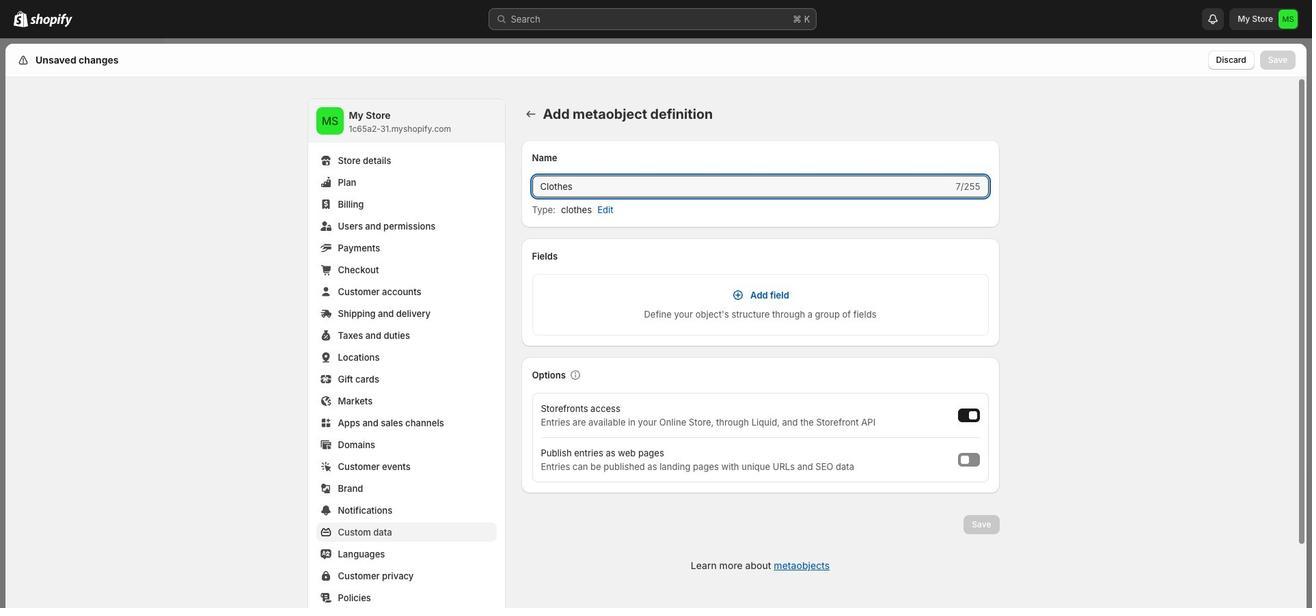 Task type: locate. For each thing, give the bounding box(es) containing it.
my store image
[[1279, 10, 1299, 29], [316, 107, 344, 135]]

1 vertical spatial my store image
[[316, 107, 344, 135]]

shopify image
[[30, 14, 72, 27]]

1 horizontal spatial my store image
[[1279, 10, 1299, 29]]

shop settings menu element
[[308, 99, 505, 609]]

0 horizontal spatial my store image
[[316, 107, 344, 135]]

0 vertical spatial my store image
[[1279, 10, 1299, 29]]

shopify image
[[14, 11, 28, 27]]

Examples: Cart upsell, Fabric colors, Product bundle text field
[[532, 176, 954, 198]]

toggle storefronts access image
[[969, 412, 978, 420]]



Task type: vqa. For each thing, say whether or not it's contained in the screenshot.
Shopify image
yes



Task type: describe. For each thing, give the bounding box(es) containing it.
toggle publishing entries as web pages image
[[961, 456, 969, 464]]

my store image inside shop settings menu element
[[316, 107, 344, 135]]

settings dialog
[[5, 44, 1307, 609]]



